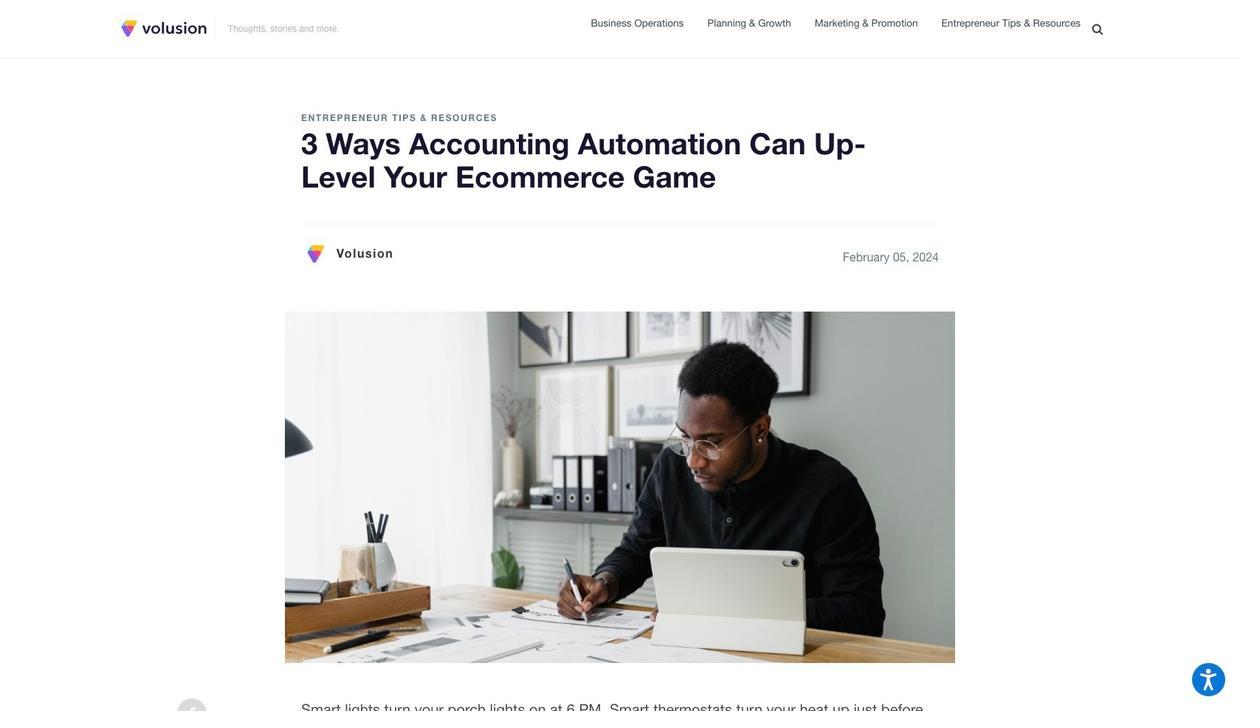 Task type: locate. For each thing, give the bounding box(es) containing it.
3 ways accounting automation can up-level your  ecommerce game image
[[285, 311, 955, 663]]



Task type: vqa. For each thing, say whether or not it's contained in the screenshot.
3 Ways Accounting Automation Can Up-Level Your  Ecommerce Game image
yes



Task type: describe. For each thing, give the bounding box(es) containing it.
search image
[[1092, 23, 1103, 35]]

facebook image
[[188, 707, 196, 711]]

open accessibe: accessibility options, statement and help image
[[1201, 669, 1217, 690]]



